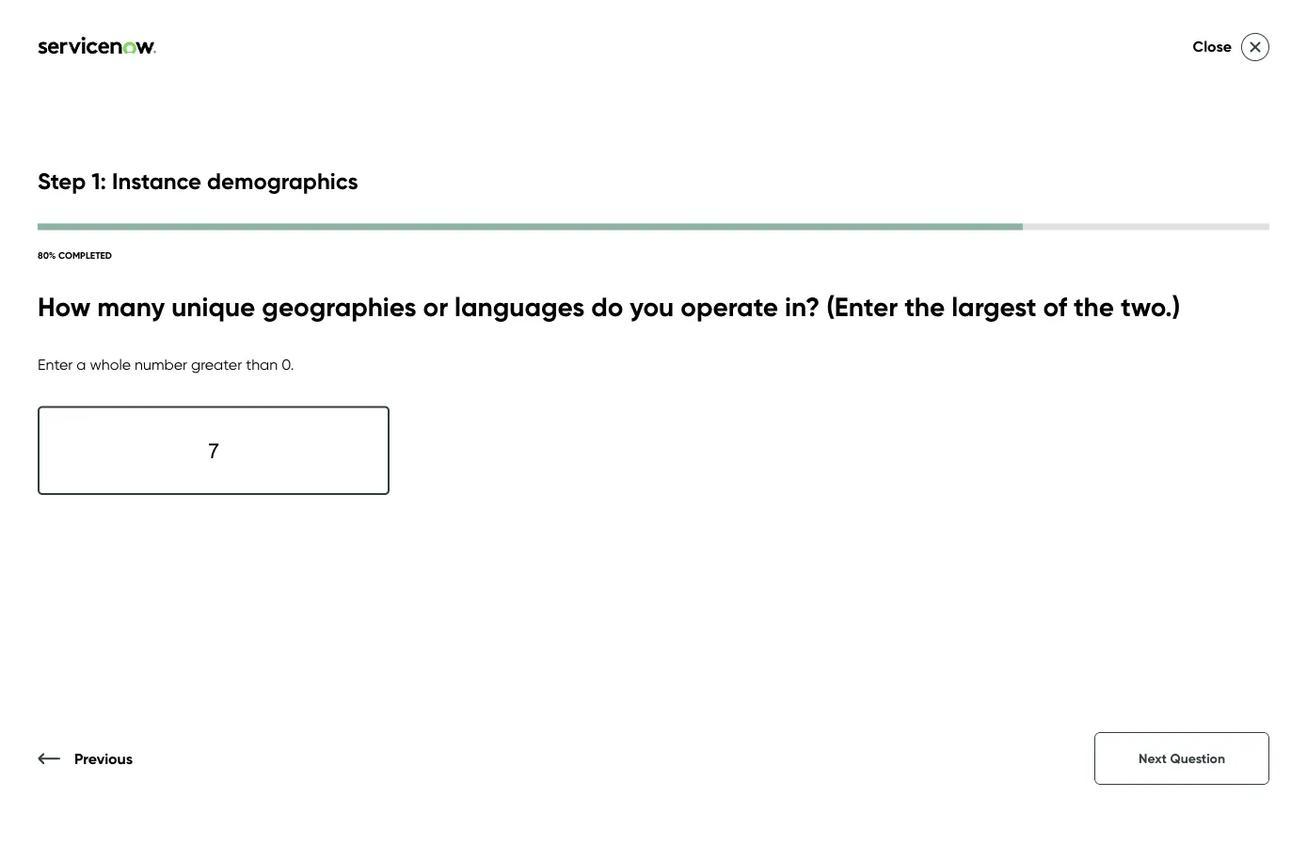 Task type: locate. For each thing, give the bounding box(es) containing it.
servicenow platform te
[[830, 206, 1307, 321]]

question
[[1170, 750, 1225, 766]]

do
[[591, 290, 623, 323]]

instance
[[112, 167, 201, 195]]

many
[[97, 290, 165, 323]]

the
[[905, 290, 945, 323], [1074, 290, 1114, 323]]

0 horizontal spatial the
[[905, 290, 945, 323]]

or
[[423, 290, 448, 323]]

the right (enter
[[905, 290, 945, 323]]

close
[[1193, 37, 1232, 56]]

the right of
[[1074, 290, 1114, 323]]

servicenow
[[830, 206, 1076, 262]]

how many unique geographies or languages do you operate in? (enter the largest of the two.)
[[38, 290, 1180, 323]]

previous
[[74, 749, 133, 767]]

languages
[[455, 290, 585, 323]]

of
[[1043, 290, 1067, 323]]

1 horizontal spatial the
[[1074, 290, 1114, 323]]

Enter a number field
[[38, 406, 390, 495]]

two.)
[[1121, 290, 1180, 323]]



Task type: describe. For each thing, give the bounding box(es) containing it.
next question
[[1139, 750, 1225, 766]]

enter a whole number greater than 0.
[[38, 355, 294, 374]]

step
[[38, 167, 86, 195]]

geographies
[[262, 290, 416, 323]]

2 the from the left
[[1074, 290, 1114, 323]]

operate
[[681, 290, 778, 323]]

enter
[[38, 355, 73, 374]]

in?
[[785, 290, 820, 323]]

demographics
[[207, 167, 358, 195]]

next
[[1139, 750, 1167, 766]]

how
[[38, 290, 91, 323]]

completed
[[58, 249, 112, 261]]

unique
[[171, 290, 255, 323]]

than
[[246, 355, 278, 374]]

80%
[[38, 249, 56, 261]]

0.
[[282, 355, 294, 374]]

(enter
[[826, 290, 898, 323]]

you
[[630, 290, 674, 323]]

1:
[[92, 167, 106, 195]]

te
[[1276, 206, 1307, 262]]

80% completed
[[38, 249, 112, 261]]

step 1: instance demographics
[[38, 167, 358, 195]]

next question link
[[1094, 732, 1269, 785]]

largest
[[952, 290, 1037, 323]]

number
[[135, 355, 187, 374]]

a
[[76, 355, 86, 374]]

platform
[[1087, 206, 1265, 262]]

whole
[[90, 355, 131, 374]]

greater
[[191, 355, 242, 374]]

1 the from the left
[[905, 290, 945, 323]]



Task type: vqa. For each thing, say whether or not it's contained in the screenshot.
with
no



